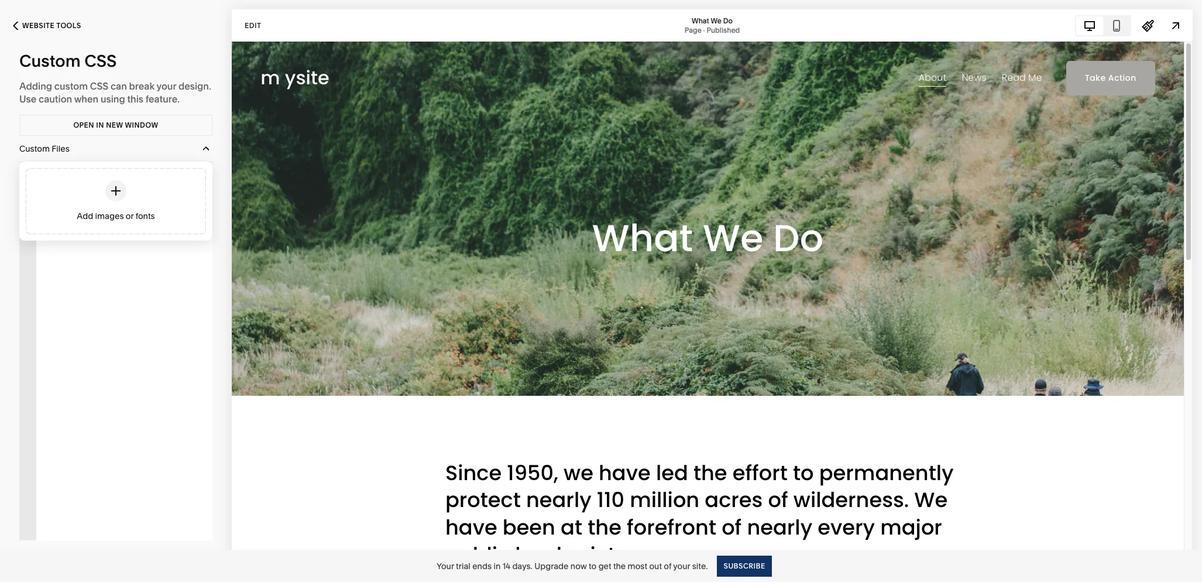 Task type: locate. For each thing, give the bounding box(es) containing it.
add images or fonts
[[77, 210, 155, 221]]

edit
[[245, 21, 261, 30]]

1 horizontal spatial your
[[674, 561, 691, 571]]

when
[[74, 93, 98, 105]]

upgrade
[[535, 561, 569, 571]]

0 vertical spatial in
[[96, 121, 104, 129]]

what
[[692, 16, 710, 25]]

1 vertical spatial custom
[[19, 143, 50, 154]]

custom up adding
[[19, 51, 81, 71]]

your up feature.
[[157, 80, 176, 92]]

1 horizontal spatial in
[[494, 561, 501, 571]]

adding custom css can break your design. use caution when using this feature.
[[19, 80, 211, 105]]

custom left files
[[19, 143, 50, 154]]

or
[[126, 210, 134, 221]]

get
[[599, 561, 612, 571]]

css
[[84, 51, 117, 71], [90, 80, 108, 92]]

tab list
[[1077, 16, 1131, 35]]

custom
[[54, 80, 88, 92]]

css inside adding custom css can break your design. use caution when using this feature.
[[90, 80, 108, 92]]

css up when
[[90, 80, 108, 92]]

add images or fonts button
[[26, 168, 206, 234]]

0 vertical spatial your
[[157, 80, 176, 92]]

design.
[[179, 80, 211, 92]]

open in new window button
[[19, 115, 213, 136]]

published
[[707, 25, 740, 34]]

subscribe button
[[718, 555, 772, 576]]

in inside button
[[96, 121, 104, 129]]

website tools button
[[0, 13, 94, 39]]

0 horizontal spatial in
[[96, 121, 104, 129]]

0 horizontal spatial your
[[157, 80, 176, 92]]

custom files
[[19, 143, 70, 154]]

1 vertical spatial css
[[90, 80, 108, 92]]

your inside adding custom css can break your design. use caution when using this feature.
[[157, 80, 176, 92]]

in left new in the top left of the page
[[96, 121, 104, 129]]

0 vertical spatial custom
[[19, 51, 81, 71]]

your right 'of'
[[674, 561, 691, 571]]

break
[[129, 80, 155, 92]]

site.
[[693, 561, 708, 571]]

2 custom from the top
[[19, 143, 50, 154]]

adding
[[19, 80, 52, 92]]

website tools
[[22, 21, 81, 30]]

we
[[711, 16, 722, 25]]

subscribe
[[724, 561, 766, 570]]

files
[[52, 143, 70, 154]]

this
[[127, 93, 143, 105]]

open
[[73, 121, 94, 129]]

now
[[571, 561, 587, 571]]

new
[[106, 121, 123, 129]]

1 custom from the top
[[19, 51, 81, 71]]

edit button
[[237, 15, 269, 36]]

feature.
[[146, 93, 180, 105]]

14
[[503, 561, 511, 571]]

most
[[628, 561, 648, 571]]

custom
[[19, 51, 81, 71], [19, 143, 50, 154]]

your
[[157, 80, 176, 92], [674, 561, 691, 571]]

0 vertical spatial css
[[84, 51, 117, 71]]

page
[[685, 25, 702, 34]]

in left the 14
[[494, 561, 501, 571]]

custom css
[[19, 51, 117, 71]]

css up can
[[84, 51, 117, 71]]

in
[[96, 121, 104, 129], [494, 561, 501, 571]]

ends
[[473, 561, 492, 571]]



Task type: vqa. For each thing, say whether or not it's contained in the screenshot.
Header Alignment field
no



Task type: describe. For each thing, give the bounding box(es) containing it.
what we do page · published
[[685, 16, 740, 34]]

days.
[[513, 561, 533, 571]]

custom for custom files
[[19, 143, 50, 154]]

images
[[95, 210, 124, 221]]

window
[[125, 121, 158, 129]]

fonts
[[136, 210, 155, 221]]

·
[[704, 25, 705, 34]]

1 vertical spatial in
[[494, 561, 501, 571]]

1 vertical spatial your
[[674, 561, 691, 571]]

out
[[650, 561, 662, 571]]

can
[[111, 80, 127, 92]]

your trial ends in 14 days. upgrade now to get the most out of your site.
[[437, 561, 708, 571]]

the
[[614, 561, 626, 571]]

website
[[22, 21, 55, 30]]

to
[[589, 561, 597, 571]]

do
[[724, 16, 733, 25]]

caution
[[39, 93, 72, 105]]

add
[[77, 210, 93, 221]]

open in new window
[[73, 121, 158, 129]]

custom for custom css
[[19, 51, 81, 71]]

your
[[437, 561, 454, 571]]

of
[[664, 561, 672, 571]]

trial
[[456, 561, 471, 571]]

use
[[19, 93, 37, 105]]

tools
[[56, 21, 81, 30]]

using
[[101, 93, 125, 105]]



